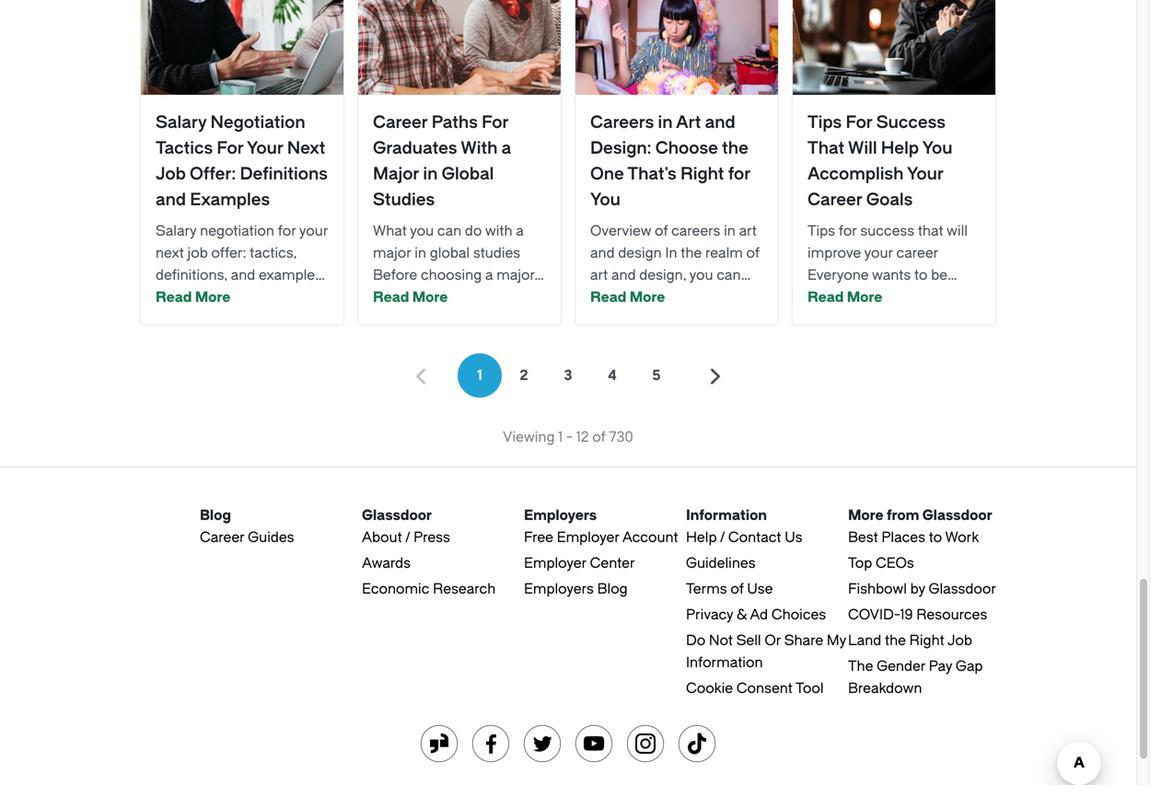 Task type: describe. For each thing, give the bounding box(es) containing it.
it
[[373, 289, 381, 306]]

realm
[[705, 245, 743, 262]]

do
[[465, 223, 482, 239]]

of inside information help / contact us guidelines terms of use privacy & ad choices do not sell or share my information cookie consent tool
[[731, 581, 744, 598]]

ceos
[[876, 555, 914, 572]]

for
[[728, 164, 750, 184]]

0 vertical spatial many
[[619, 289, 655, 306]]

can for career paths for graduates with a major in global studies
[[384, 289, 409, 306]]

land
[[848, 633, 882, 649]]

and down overview
[[590, 245, 615, 262]]

read more for salary negotiation tactics for your next job offer: definitions and examples
[[156, 289, 231, 306]]

employers blog link
[[524, 581, 628, 598]]

0 vertical spatial can
[[437, 223, 462, 239]]

examples
[[190, 190, 270, 210]]

right inside careers in art and design: choose the one that's right for you
[[681, 164, 724, 184]]

free employer account link
[[524, 530, 678, 546]]

0 horizontal spatial you
[[410, 223, 434, 239]]

the inside more from glassdoor best places to work top ceos fishbowl by glassdoor covid-19 resources land the right job the gender pay gap breakdown
[[885, 633, 906, 649]]

so
[[717, 311, 733, 328]]

careers in art and design: choose the one that's right for you
[[590, 113, 750, 210]]

careers
[[671, 223, 721, 239]]

1 horizontal spatial 1
[[558, 429, 563, 446]]

and down design
[[611, 267, 636, 284]]

5 link
[[635, 354, 679, 398]]

studies
[[373, 190, 435, 210]]

glassdoor up resources
[[929, 581, 996, 598]]

in inside careers in art and design: choose the one that's right for you
[[658, 113, 673, 132]]

in inside what you can do with a major in global studies before choosing a major, it can help to start by identifying what you are...
[[415, 245, 426, 262]]

1 vertical spatial employer
[[524, 555, 587, 572]]

more inside more from glassdoor best places to work top ceos fishbowl by glassdoor covid-19 resources land the right job the gender pay gap breakdown
[[848, 507, 884, 524]]

best
[[848, 530, 878, 546]]

with inside overview of careers in art and design in the realm of art and design, you can find many career opportunities. with so many jobs...
[[684, 311, 714, 328]]

global
[[442, 164, 494, 184]]

career inside career paths for graduates with a major in global studies
[[373, 113, 428, 132]]

covid-
[[848, 607, 900, 623]]

/ for about
[[405, 530, 410, 546]]

guides
[[248, 530, 294, 546]]

to inside more from glassdoor best places to work top ceos fishbowl by glassdoor covid-19 resources land the right job the gender pay gap breakdown
[[929, 530, 942, 546]]

negotiation
[[210, 113, 305, 132]]

your inside salary negotiation tactics for your next job offer: definitions and examples
[[247, 139, 283, 158]]

from
[[887, 507, 919, 524]]

opportunities.
[[590, 311, 681, 328]]

the
[[848, 658, 873, 675]]

choices
[[772, 607, 826, 623]]

center
[[590, 555, 635, 572]]

major,
[[497, 267, 537, 284]]

cookie consent tool link
[[686, 681, 824, 697]]

us
[[785, 530, 803, 546]]

start
[[460, 289, 490, 306]]

3
[[564, 367, 572, 384]]

blog career guides
[[200, 507, 294, 546]]

read more for career paths for graduates with a major in global studies
[[373, 289, 448, 306]]

art
[[676, 113, 701, 132]]

choose
[[655, 139, 718, 158]]

more for career
[[847, 289, 883, 306]]

one
[[590, 164, 624, 184]]

2 information from the top
[[686, 655, 763, 671]]

career paths for graduates with a major in global studies
[[373, 113, 511, 210]]

of right realm
[[746, 245, 760, 262]]

awards link
[[362, 555, 411, 572]]

1 horizontal spatial art
[[739, 223, 757, 239]]

information help / contact us guidelines terms of use privacy & ad choices do not sell or share my information cookie consent tool
[[686, 507, 847, 697]]

for inside salary negotiation tactics for your next job offer: definitions and examples
[[217, 139, 243, 158]]

studies
[[473, 245, 520, 262]]

major
[[373, 164, 419, 184]]

read more for careers in art and design: choose the one that's right for you
[[590, 289, 665, 306]]

in inside career paths for graduates with a major in global studies
[[423, 164, 438, 184]]

what
[[373, 223, 407, 239]]

do not sell or share my information link
[[686, 633, 847, 671]]

career
[[658, 289, 700, 306]]

cookie
[[686, 681, 733, 697]]

next icon image
[[704, 366, 727, 388]]

guidelines
[[686, 555, 756, 572]]

design:
[[590, 139, 652, 158]]

3 link
[[546, 354, 590, 398]]

do
[[686, 633, 706, 649]]

employers free employer account employer center employers blog
[[524, 507, 678, 598]]

by inside what you can do with a major in global studies before choosing a major, it can help to start by identifying what you are...
[[493, 289, 508, 306]]

about / press link
[[362, 530, 450, 546]]

5
[[652, 367, 661, 384]]

of right 12
[[592, 429, 606, 446]]

&
[[737, 607, 747, 623]]

economic
[[362, 581, 430, 598]]

my
[[827, 633, 847, 649]]

to inside what you can do with a major in global studies before choosing a major, it can help to start by identifying what you are...
[[444, 289, 457, 306]]

you inside tips for success that will help you accomplish your career goals
[[922, 139, 953, 158]]

read for salary negotiation tactics for your next job offer: definitions and examples
[[156, 289, 192, 306]]

economic research link
[[362, 581, 496, 598]]

that's
[[628, 164, 677, 184]]

you inside careers in art and design: choose the one that's right for you
[[590, 190, 621, 210]]

what
[[444, 311, 476, 328]]

read for tips for success that will help you accomplish your career goals
[[808, 289, 844, 306]]

job inside salary negotiation tactics for your next job offer: definitions and examples
[[156, 164, 186, 184]]

read more for tips for success that will help you accomplish your career goals
[[808, 289, 883, 306]]

resources
[[917, 607, 987, 623]]

salary
[[156, 113, 207, 132]]

awards
[[362, 555, 411, 572]]

account
[[622, 530, 678, 546]]

tips
[[808, 113, 842, 132]]

1 link
[[458, 354, 502, 398]]

the inside overview of careers in art and design in the realm of art and design, you can find many career opportunities. with so many jobs...
[[681, 245, 702, 262]]

land the right job link
[[848, 633, 972, 649]]

global
[[430, 245, 470, 262]]

a for with
[[516, 223, 524, 239]]

sell
[[736, 633, 761, 649]]

glassdoor inside glassdoor about / press awards economic research
[[362, 507, 432, 524]]

in
[[665, 245, 677, 262]]

help inside information help / contact us guidelines terms of use privacy & ad choices do not sell or share my information cookie consent tool
[[686, 530, 717, 546]]

about
[[362, 530, 402, 546]]

overview
[[590, 223, 651, 239]]

2 employers from the top
[[524, 581, 594, 598]]

work
[[945, 530, 979, 546]]

2 link
[[502, 354, 546, 398]]

find
[[590, 289, 615, 306]]



Task type: locate. For each thing, give the bounding box(es) containing it.
next
[[287, 139, 325, 158]]

can right it
[[384, 289, 409, 306]]

/ left press
[[405, 530, 410, 546]]

3 read more from the left
[[590, 289, 665, 306]]

1 vertical spatial art
[[590, 267, 608, 284]]

blog inside blog career guides
[[200, 507, 231, 524]]

0 horizontal spatial art
[[590, 267, 608, 284]]

choosing
[[421, 267, 482, 284]]

a up "with"
[[502, 139, 511, 158]]

0 vertical spatial a
[[502, 139, 511, 158]]

career left guides on the bottom left of the page
[[200, 530, 244, 546]]

more for studies
[[412, 289, 448, 306]]

2 horizontal spatial you
[[689, 267, 713, 284]]

1 vertical spatial with
[[684, 311, 714, 328]]

employers
[[524, 507, 597, 524], [524, 581, 594, 598]]

tactics
[[156, 139, 213, 158]]

a down studies at left top
[[485, 267, 493, 284]]

of
[[655, 223, 668, 239], [746, 245, 760, 262], [592, 429, 606, 446], [731, 581, 744, 598]]

4 read more from the left
[[808, 289, 883, 306]]

2 read from the left
[[373, 289, 409, 306]]

privacy
[[686, 607, 733, 623]]

employer up employer center 'link'
[[557, 530, 619, 546]]

can down realm
[[717, 267, 741, 284]]

for right paths
[[482, 113, 508, 132]]

to down choosing
[[444, 289, 457, 306]]

with up global
[[461, 139, 498, 158]]

/ up guidelines link
[[720, 530, 725, 546]]

0 vertical spatial employer
[[557, 530, 619, 546]]

2 horizontal spatial for
[[846, 113, 873, 132]]

to left the work
[[929, 530, 942, 546]]

0 vertical spatial you
[[922, 139, 953, 158]]

1 horizontal spatial with
[[684, 311, 714, 328]]

and right art at the right of the page
[[705, 113, 735, 132]]

0 horizontal spatial blog
[[200, 507, 231, 524]]

more from glassdoor best places to work top ceos fishbowl by glassdoor covid-19 resources land the right job the gender pay gap breakdown
[[848, 507, 996, 697]]

1 left the -
[[558, 429, 563, 446]]

in down graduates
[[423, 164, 438, 184]]

the right the in
[[681, 245, 702, 262]]

your down negotiation
[[247, 139, 283, 158]]

blog inside employers free employer account employer center employers blog
[[597, 581, 628, 598]]

salary negotiation tactics for your next job offer: definitions and examples
[[156, 113, 328, 210]]

0 vertical spatial 1
[[477, 367, 482, 384]]

with
[[485, 223, 513, 239]]

can up global in the top left of the page
[[437, 223, 462, 239]]

2 horizontal spatial the
[[885, 633, 906, 649]]

not
[[709, 633, 733, 649]]

blog
[[200, 507, 231, 524], [597, 581, 628, 598]]

12
[[576, 429, 589, 446]]

major
[[373, 245, 411, 262]]

1 horizontal spatial by
[[910, 581, 925, 598]]

use
[[747, 581, 773, 598]]

you
[[410, 223, 434, 239], [689, 267, 713, 284], [479, 311, 503, 328]]

employers up free
[[524, 507, 597, 524]]

0 horizontal spatial right
[[681, 164, 724, 184]]

consent
[[737, 681, 793, 697]]

your up goals
[[907, 164, 944, 184]]

0 horizontal spatial job
[[156, 164, 186, 184]]

viewing 1 - 12 of 730
[[503, 429, 633, 446]]

you right the what
[[410, 223, 434, 239]]

tips for success that will help you accomplish your career goals
[[808, 113, 953, 210]]

0 vertical spatial career
[[373, 113, 428, 132]]

terms
[[686, 581, 727, 598]]

in right major
[[415, 245, 426, 262]]

job inside more from glassdoor best places to work top ceos fishbowl by glassdoor covid-19 resources land the right job the gender pay gap breakdown
[[948, 633, 972, 649]]

glassdoor
[[362, 507, 432, 524], [922, 507, 993, 524], [929, 581, 996, 598]]

contact
[[728, 530, 781, 546]]

0 vertical spatial to
[[444, 289, 457, 306]]

research
[[433, 581, 496, 598]]

many up "4" link
[[590, 333, 626, 350]]

will
[[848, 139, 877, 158]]

1 vertical spatial career
[[808, 190, 862, 210]]

-
[[566, 429, 573, 446]]

1 horizontal spatial career
[[373, 113, 428, 132]]

1 vertical spatial information
[[686, 655, 763, 671]]

0 vertical spatial job
[[156, 164, 186, 184]]

best places to work link
[[848, 530, 979, 546]]

right inside more from glassdoor best places to work top ceos fishbowl by glassdoor covid-19 resources land the right job the gender pay gap breakdown
[[910, 633, 945, 649]]

/ for help
[[720, 530, 725, 546]]

that
[[808, 139, 845, 158]]

help up guidelines
[[686, 530, 717, 546]]

for inside career paths for graduates with a major in global studies
[[482, 113, 508, 132]]

and
[[705, 113, 735, 132], [156, 190, 186, 210], [590, 245, 615, 262], [611, 267, 636, 284]]

jobs...
[[630, 333, 668, 350]]

the up gender
[[885, 633, 906, 649]]

2 read more from the left
[[373, 289, 448, 306]]

0 horizontal spatial career
[[200, 530, 244, 546]]

0 horizontal spatial 1
[[477, 367, 482, 384]]

with
[[461, 139, 498, 158], [684, 311, 714, 328]]

1 employers from the top
[[524, 507, 597, 524]]

0 horizontal spatial can
[[384, 289, 409, 306]]

read for career paths for graduates with a major in global studies
[[373, 289, 409, 306]]

job down resources
[[948, 633, 972, 649]]

2 horizontal spatial career
[[808, 190, 862, 210]]

right down covid-19 resources link
[[910, 633, 945, 649]]

1 vertical spatial your
[[907, 164, 944, 184]]

1 vertical spatial employers
[[524, 581, 594, 598]]

top ceos link
[[848, 555, 914, 572]]

0 horizontal spatial for
[[217, 139, 243, 158]]

0 vertical spatial help
[[881, 139, 919, 158]]

can inside overview of careers in art and design in the realm of art and design, you can find many career opportunities. with so many jobs...
[[717, 267, 741, 284]]

1 horizontal spatial your
[[907, 164, 944, 184]]

0 vertical spatial right
[[681, 164, 724, 184]]

before
[[373, 267, 417, 284]]

information down not
[[686, 655, 763, 671]]

information up help / contact us 'link'
[[686, 507, 767, 524]]

places
[[882, 530, 925, 546]]

you down start
[[479, 311, 503, 328]]

0 horizontal spatial with
[[461, 139, 498, 158]]

2 vertical spatial can
[[384, 289, 409, 306]]

1 horizontal spatial a
[[502, 139, 511, 158]]

the inside careers in art and design: choose the one that's right for you
[[722, 139, 749, 158]]

by right start
[[493, 289, 508, 306]]

0 vertical spatial your
[[247, 139, 283, 158]]

design,
[[639, 267, 686, 284]]

more for and
[[195, 289, 231, 306]]

in left art at the right of the page
[[658, 113, 673, 132]]

1 horizontal spatial you
[[479, 311, 503, 328]]

a right "with"
[[516, 223, 524, 239]]

3 read from the left
[[590, 289, 627, 306]]

of left the use
[[731, 581, 744, 598]]

right
[[681, 164, 724, 184], [910, 633, 945, 649]]

blog down center
[[597, 581, 628, 598]]

1 left 2
[[477, 367, 482, 384]]

1 horizontal spatial right
[[910, 633, 945, 649]]

help inside tips for success that will help you accomplish your career goals
[[881, 139, 919, 158]]

0 vertical spatial you
[[410, 223, 434, 239]]

1 horizontal spatial for
[[482, 113, 508, 132]]

1 horizontal spatial help
[[881, 139, 919, 158]]

employer center link
[[524, 555, 635, 572]]

accomplish
[[808, 164, 904, 184]]

glassdoor up "about / press" link
[[362, 507, 432, 524]]

career
[[373, 113, 428, 132], [808, 190, 862, 210], [200, 530, 244, 546]]

employers down employer center 'link'
[[524, 581, 594, 598]]

and inside salary negotiation tactics for your next job offer: definitions and examples
[[156, 190, 186, 210]]

0 vertical spatial information
[[686, 507, 767, 524]]

privacy & ad choices link
[[686, 607, 826, 623]]

or
[[765, 633, 781, 649]]

1 horizontal spatial you
[[922, 139, 953, 158]]

0 vertical spatial with
[[461, 139, 498, 158]]

1 horizontal spatial the
[[722, 139, 749, 158]]

2 vertical spatial the
[[885, 633, 906, 649]]

0 horizontal spatial to
[[444, 289, 457, 306]]

you inside overview of careers in art and design in the realm of art and design, you can find many career opportunities. with so many jobs...
[[689, 267, 713, 284]]

1 information from the top
[[686, 507, 767, 524]]

1 vertical spatial you
[[590, 190, 621, 210]]

19
[[900, 607, 913, 623]]

1 vertical spatial right
[[910, 633, 945, 649]]

viewing
[[503, 429, 555, 446]]

and down tactics
[[156, 190, 186, 210]]

1 vertical spatial you
[[689, 267, 713, 284]]

1 vertical spatial many
[[590, 333, 626, 350]]

1 vertical spatial can
[[717, 267, 741, 284]]

0 horizontal spatial you
[[590, 190, 621, 210]]

glassdoor about / press awards economic research
[[362, 507, 496, 598]]

2 horizontal spatial a
[[516, 223, 524, 239]]

1 vertical spatial 1
[[558, 429, 563, 446]]

/ inside information help / contact us guidelines terms of use privacy & ad choices do not sell or share my information cookie consent tool
[[720, 530, 725, 546]]

in inside overview of careers in art and design in the realm of art and design, you can find many career opportunities. with so many jobs...
[[724, 223, 736, 239]]

the gender pay gap breakdown link
[[848, 658, 983, 697]]

2 vertical spatial a
[[485, 267, 493, 284]]

gender
[[877, 658, 926, 675]]

0 vertical spatial blog
[[200, 507, 231, 524]]

1 horizontal spatial to
[[929, 530, 942, 546]]

career guides link
[[200, 530, 294, 546]]

4 read from the left
[[808, 289, 844, 306]]

by up covid-19 resources link
[[910, 581, 925, 598]]

art
[[739, 223, 757, 239], [590, 267, 608, 284]]

careers
[[590, 113, 654, 132]]

of up the in
[[655, 223, 668, 239]]

2 / from the left
[[720, 530, 725, 546]]

0 horizontal spatial help
[[686, 530, 717, 546]]

1 horizontal spatial job
[[948, 633, 972, 649]]

what you can do with a major in global studies before choosing a major, it can help to start by identifying what you are...
[[373, 223, 538, 328]]

1 read from the left
[[156, 289, 192, 306]]

design
[[618, 245, 662, 262]]

by
[[493, 289, 508, 306], [910, 581, 925, 598]]

0 vertical spatial by
[[493, 289, 508, 306]]

1 vertical spatial by
[[910, 581, 925, 598]]

1 horizontal spatial can
[[437, 223, 462, 239]]

0 vertical spatial the
[[722, 139, 749, 158]]

definitions
[[240, 164, 328, 184]]

help
[[881, 139, 919, 158], [686, 530, 717, 546]]

help down success
[[881, 139, 919, 158]]

0 horizontal spatial your
[[247, 139, 283, 158]]

goals
[[866, 190, 913, 210]]

help / contact us link
[[686, 530, 803, 546]]

many up opportunities.
[[619, 289, 655, 306]]

employer
[[557, 530, 619, 546], [524, 555, 587, 572]]

1 vertical spatial the
[[681, 245, 702, 262]]

0 vertical spatial art
[[739, 223, 757, 239]]

1 / from the left
[[405, 530, 410, 546]]

job down tactics
[[156, 164, 186, 184]]

2 horizontal spatial can
[[717, 267, 741, 284]]

2 vertical spatial you
[[479, 311, 503, 328]]

breakdown
[[848, 681, 922, 697]]

a for with
[[502, 139, 511, 158]]

for up offer: on the left of the page
[[217, 139, 243, 158]]

you down one
[[590, 190, 621, 210]]

free
[[524, 530, 553, 546]]

overview of careers in art and design in the realm of art and design, you can find many career opportunities. with so many jobs...
[[590, 223, 760, 350]]

the up the for
[[722, 139, 749, 158]]

a inside career paths for graduates with a major in global studies
[[502, 139, 511, 158]]

job
[[156, 164, 186, 184], [948, 633, 972, 649]]

1 read more from the left
[[156, 289, 231, 306]]

many
[[619, 289, 655, 306], [590, 333, 626, 350]]

help
[[412, 289, 440, 306]]

more for right
[[630, 289, 665, 306]]

0 horizontal spatial a
[[485, 267, 493, 284]]

blog up career guides link at the left
[[200, 507, 231, 524]]

1 vertical spatial job
[[948, 633, 972, 649]]

can for careers in art and design: choose the one that's right for you
[[717, 267, 741, 284]]

and inside careers in art and design: choose the one that's right for you
[[705, 113, 735, 132]]

with left so
[[684, 311, 714, 328]]

paths
[[432, 113, 478, 132]]

2 vertical spatial career
[[200, 530, 244, 546]]

career inside tips for success that will help you accomplish your career goals
[[808, 190, 862, 210]]

in up realm
[[724, 223, 736, 239]]

1 vertical spatial to
[[929, 530, 942, 546]]

art up realm
[[739, 223, 757, 239]]

1 horizontal spatial /
[[720, 530, 725, 546]]

art up 'find'
[[590, 267, 608, 284]]

right down 'choose'
[[681, 164, 724, 184]]

1 horizontal spatial blog
[[597, 581, 628, 598]]

guidelines link
[[686, 555, 756, 572]]

you down success
[[922, 139, 953, 158]]

employer down free
[[524, 555, 587, 572]]

1 vertical spatial a
[[516, 223, 524, 239]]

you
[[922, 139, 953, 158], [590, 190, 621, 210]]

your inside tips for success that will help you accomplish your career goals
[[907, 164, 944, 184]]

/ inside glassdoor about / press awards economic research
[[405, 530, 410, 546]]

0 vertical spatial employers
[[524, 507, 597, 524]]

1 vertical spatial blog
[[597, 581, 628, 598]]

for up the will
[[846, 113, 873, 132]]

share
[[784, 633, 823, 649]]

read for careers in art and design: choose the one that's right for you
[[590, 289, 627, 306]]

1 vertical spatial help
[[686, 530, 717, 546]]

covid-19 resources link
[[848, 607, 987, 623]]

you up the career
[[689, 267, 713, 284]]

ad
[[750, 607, 768, 623]]

tool
[[796, 681, 824, 697]]

to
[[444, 289, 457, 306], [929, 530, 942, 546]]

for inside tips for success that will help you accomplish your career goals
[[846, 113, 873, 132]]

career up graduates
[[373, 113, 428, 132]]

career down accomplish
[[808, 190, 862, 210]]

offer:
[[190, 164, 236, 184]]

0 horizontal spatial the
[[681, 245, 702, 262]]

glassdoor up the work
[[922, 507, 993, 524]]

0 horizontal spatial by
[[493, 289, 508, 306]]

prev icon image
[[410, 366, 432, 388]]

0 horizontal spatial /
[[405, 530, 410, 546]]

with inside career paths for graduates with a major in global studies
[[461, 139, 498, 158]]

career inside blog career guides
[[200, 530, 244, 546]]

1 inside 1 link
[[477, 367, 482, 384]]

identifying
[[373, 311, 441, 328]]

by inside more from glassdoor best places to work top ceos fishbowl by glassdoor covid-19 resources land the right job the gender pay gap breakdown
[[910, 581, 925, 598]]

graduates
[[373, 139, 457, 158]]



Task type: vqa. For each thing, say whether or not it's contained in the screenshot.
the bottommost benefits
no



